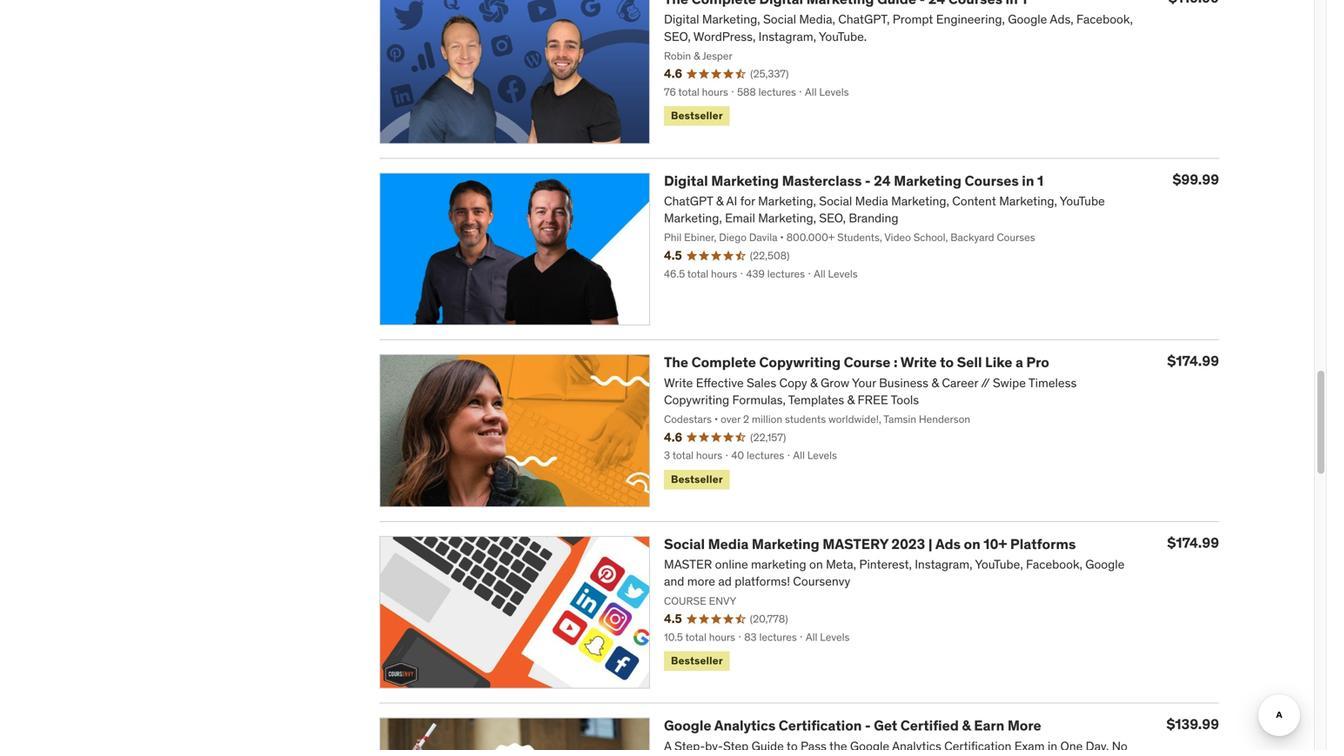 Task type: describe. For each thing, give the bounding box(es) containing it.
copywriting
[[760, 354, 841, 371]]

google
[[664, 717, 712, 735]]

earn
[[975, 717, 1005, 735]]

like
[[986, 354, 1013, 371]]

social media marketing mastery 2023 | ads on 10+ platforms
[[664, 535, 1077, 553]]

pro
[[1027, 354, 1050, 371]]

certification
[[779, 717, 862, 735]]

write
[[901, 354, 937, 371]]

digital
[[664, 172, 708, 190]]

google analytics certification - get certified & earn more
[[664, 717, 1042, 735]]

platforms
[[1011, 535, 1077, 553]]

the complete copywriting course : write to sell like a pro link
[[664, 354, 1050, 371]]

mastery
[[823, 535, 889, 553]]

24
[[874, 172, 891, 190]]

10+
[[984, 535, 1008, 553]]

on
[[964, 535, 981, 553]]

media
[[708, 535, 749, 553]]

2023
[[892, 535, 926, 553]]

- for get
[[865, 717, 871, 735]]

more
[[1008, 717, 1042, 735]]

marketing right media
[[752, 535, 820, 553]]

&
[[962, 717, 971, 735]]

digital marketing masterclass - 24 marketing courses in 1
[[664, 172, 1044, 190]]

$174.99 for the complete copywriting course : write to sell like a pro
[[1168, 352, 1220, 370]]

|
[[929, 535, 933, 553]]



Task type: locate. For each thing, give the bounding box(es) containing it.
2 - from the top
[[865, 717, 871, 735]]

marketing right digital
[[712, 172, 779, 190]]

google analytics certification - get certified & earn more link
[[664, 717, 1042, 735]]

courses
[[965, 172, 1019, 190]]

- left get
[[865, 717, 871, 735]]

get
[[874, 717, 898, 735]]

certified
[[901, 717, 959, 735]]

1 vertical spatial -
[[865, 717, 871, 735]]

marketing
[[712, 172, 779, 190], [894, 172, 962, 190], [752, 535, 820, 553]]

- left 24
[[865, 172, 871, 190]]

course
[[844, 354, 891, 371]]

-
[[865, 172, 871, 190], [865, 717, 871, 735]]

the
[[664, 354, 689, 371]]

1 - from the top
[[865, 172, 871, 190]]

in
[[1022, 172, 1035, 190]]

0 vertical spatial $174.99
[[1168, 352, 1220, 370]]

0 vertical spatial -
[[865, 172, 871, 190]]

2 $174.99 from the top
[[1168, 534, 1220, 552]]

ads
[[936, 535, 961, 553]]

- for 24
[[865, 172, 871, 190]]

marketing right 24
[[894, 172, 962, 190]]

1
[[1038, 172, 1044, 190]]

digital marketing masterclass - 24 marketing courses in 1 link
[[664, 172, 1044, 190]]

social media marketing mastery 2023 | ads on 10+ platforms link
[[664, 535, 1077, 553]]

analytics
[[715, 717, 776, 735]]

to
[[940, 354, 954, 371]]

1 vertical spatial $174.99
[[1168, 534, 1220, 552]]

1 $174.99 from the top
[[1168, 352, 1220, 370]]

complete
[[692, 354, 757, 371]]

sell
[[957, 354, 983, 371]]

social
[[664, 535, 705, 553]]

masterclass
[[782, 172, 862, 190]]

$174.99
[[1168, 352, 1220, 370], [1168, 534, 1220, 552]]

:
[[894, 354, 898, 371]]

$174.99 for social media marketing mastery 2023 | ads on 10+ platforms
[[1168, 534, 1220, 552]]

$139.99
[[1167, 716, 1220, 734]]

a
[[1016, 354, 1024, 371]]

$99.99
[[1173, 170, 1220, 188]]

the complete copywriting course : write to sell like a pro
[[664, 354, 1050, 371]]



Task type: vqa. For each thing, say whether or not it's contained in the screenshot.
the or in Training 2 or more people? Get your team access to 25,000+ top Udemy courses anytime, anywhere.
no



